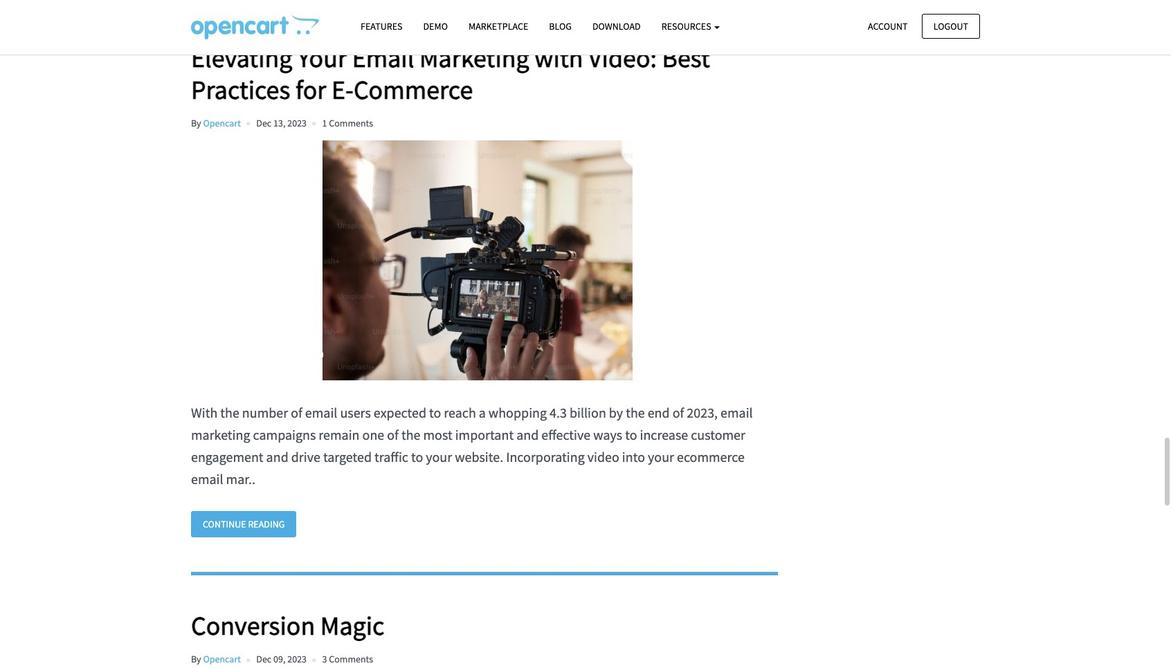 Task type: describe. For each thing, give the bounding box(es) containing it.
practices
[[191, 73, 290, 106]]

drive
[[291, 449, 321, 466]]

continue
[[203, 519, 246, 531]]

blog link
[[539, 15, 582, 39]]

reading
[[248, 519, 285, 531]]

1 horizontal spatial to
[[429, 404, 441, 422]]

1 horizontal spatial the
[[402, 427, 421, 444]]

elevating your email marketing with video: best practices for e-commerce link
[[191, 42, 778, 106]]

features link
[[350, 15, 413, 39]]

a
[[479, 404, 486, 422]]

by for conversion magic
[[191, 654, 201, 666]]

2023,
[[687, 404, 718, 422]]

customer
[[691, 427, 746, 444]]

elevating your email marketing with video: best practices for e-commerce
[[191, 42, 710, 106]]

marketing
[[191, 427, 250, 444]]

opencart link for conversion magic
[[203, 654, 241, 666]]

most
[[423, 427, 453, 444]]

account
[[868, 20, 908, 32]]

number
[[242, 404, 288, 422]]

by opencart for conversion magic
[[191, 654, 241, 666]]

resources
[[662, 20, 714, 33]]

2 horizontal spatial email
[[721, 404, 753, 422]]

13,
[[274, 117, 286, 129]]

download
[[593, 20, 641, 33]]

0 horizontal spatial the
[[220, 404, 239, 422]]

1
[[322, 117, 327, 129]]

1 your from the left
[[426, 449, 452, 466]]

opencart - blog image
[[191, 15, 319, 39]]

marketplace
[[469, 20, 529, 33]]

ways
[[594, 427, 623, 444]]

3
[[322, 654, 327, 666]]

important
[[455, 427, 514, 444]]

e-
[[332, 73, 354, 106]]

resources link
[[651, 15, 731, 39]]

users
[[340, 404, 371, 422]]

continue reading
[[203, 519, 285, 531]]

best
[[662, 42, 710, 74]]

demo
[[423, 20, 448, 33]]

elevating
[[191, 42, 293, 74]]

1 vertical spatial to
[[625, 427, 637, 444]]

download link
[[582, 15, 651, 39]]

dec for elevating
[[256, 117, 272, 129]]

1 horizontal spatial and
[[517, 427, 539, 444]]

0 horizontal spatial to
[[411, 449, 423, 466]]

1 comments
[[322, 117, 373, 129]]

comments for your
[[329, 117, 373, 129]]

mar..
[[226, 471, 256, 488]]

09,
[[274, 654, 286, 666]]

opencart for conversion magic
[[203, 654, 241, 666]]

blog
[[549, 20, 572, 33]]

reach
[[444, 404, 476, 422]]

email
[[352, 42, 414, 74]]

by
[[609, 404, 623, 422]]



Task type: vqa. For each thing, say whether or not it's contained in the screenshot.
Best
yes



Task type: locate. For each thing, give the bounding box(es) containing it.
2023 for elevating
[[288, 117, 307, 129]]

2023 right 09, at bottom left
[[288, 654, 307, 666]]

conversion magic
[[191, 610, 385, 643]]

to right the traffic at the bottom
[[411, 449, 423, 466]]

1 vertical spatial 2023
[[288, 654, 307, 666]]

1 vertical spatial comments
[[329, 654, 373, 666]]

the up "marketing"
[[220, 404, 239, 422]]

0 horizontal spatial of
[[291, 404, 302, 422]]

traffic
[[375, 449, 409, 466]]

magic
[[320, 610, 385, 643]]

expected
[[374, 404, 427, 422]]

opencart for elevating your email marketing with video: best practices for e-commerce
[[203, 117, 241, 129]]

targeted
[[323, 449, 372, 466]]

by opencart down practices at the left
[[191, 117, 241, 129]]

effective
[[542, 427, 591, 444]]

features
[[361, 20, 403, 33]]

your
[[298, 42, 347, 74]]

2 your from the left
[[648, 449, 674, 466]]

by opencart down conversion
[[191, 654, 241, 666]]

2 comments from the top
[[329, 654, 373, 666]]

of up campaigns
[[291, 404, 302, 422]]

the
[[220, 404, 239, 422], [626, 404, 645, 422], [402, 427, 421, 444]]

increase
[[640, 427, 688, 444]]

1 vertical spatial opencart
[[203, 654, 241, 666]]

dec left 09, at bottom left
[[256, 654, 272, 666]]

2 vertical spatial to
[[411, 449, 423, 466]]

2 opencart from the top
[[203, 654, 241, 666]]

0 vertical spatial comments
[[329, 117, 373, 129]]

1 vertical spatial and
[[266, 449, 289, 466]]

to
[[429, 404, 441, 422], [625, 427, 637, 444], [411, 449, 423, 466]]

opencart down practices at the left
[[203, 117, 241, 129]]

by down practices at the left
[[191, 117, 201, 129]]

and up website. incorporating
[[517, 427, 539, 444]]

1 vertical spatial by opencart
[[191, 654, 241, 666]]

2023 right 13,
[[288, 117, 307, 129]]

video
[[588, 449, 620, 466]]

opencart link down conversion
[[203, 654, 241, 666]]

2023
[[288, 117, 307, 129], [288, 654, 307, 666]]

dec
[[256, 117, 272, 129], [256, 654, 272, 666]]

dec for conversion
[[256, 654, 272, 666]]

commerce
[[354, 73, 473, 106]]

email up customer
[[721, 404, 753, 422]]

billion
[[570, 404, 606, 422]]

to up into
[[625, 427, 637, 444]]

whopping
[[489, 404, 547, 422]]

1 horizontal spatial email
[[305, 404, 338, 422]]

0 vertical spatial opencart
[[203, 117, 241, 129]]

continue reading link
[[191, 512, 297, 538]]

email
[[305, 404, 338, 422], [721, 404, 753, 422], [191, 471, 223, 488]]

of
[[291, 404, 302, 422], [673, 404, 684, 422], [387, 427, 399, 444]]

opencart
[[203, 117, 241, 129], [203, 654, 241, 666]]

1 dec from the top
[[256, 117, 272, 129]]

by for elevating your email marketing with video: best practices for e-commerce
[[191, 117, 201, 129]]

2 horizontal spatial to
[[625, 427, 637, 444]]

opencart link for elevating your email marketing with video: best practices for e-commerce
[[203, 117, 241, 129]]

2023 for conversion
[[288, 654, 307, 666]]

comments right 1
[[329, 117, 373, 129]]

marketing
[[420, 42, 530, 74]]

with
[[535, 42, 583, 74]]

0 vertical spatial dec
[[256, 117, 272, 129]]

the down expected
[[402, 427, 421, 444]]

your down most at bottom
[[426, 449, 452, 466]]

website. incorporating
[[455, 449, 585, 466]]

by
[[191, 117, 201, 129], [191, 654, 201, 666]]

2 horizontal spatial the
[[626, 404, 645, 422]]

account link
[[857, 14, 920, 39]]

campaigns
[[253, 427, 316, 444]]

0 vertical spatial 2023
[[288, 117, 307, 129]]

for
[[296, 73, 326, 106]]

and down campaigns
[[266, 449, 289, 466]]

1 vertical spatial by
[[191, 654, 201, 666]]

comments for magic
[[329, 654, 373, 666]]

dec 13, 2023
[[256, 117, 307, 129]]

2 by from the top
[[191, 654, 201, 666]]

and
[[517, 427, 539, 444], [266, 449, 289, 466]]

opencart link down practices at the left
[[203, 117, 241, 129]]

4.3
[[550, 404, 567, 422]]

dec left 13,
[[256, 117, 272, 129]]

opencart down conversion
[[203, 654, 241, 666]]

of right one
[[387, 427, 399, 444]]

to up most at bottom
[[429, 404, 441, 422]]

2 opencart link from the top
[[203, 654, 241, 666]]

comments right 3 on the bottom
[[329, 654, 373, 666]]

2 dec from the top
[[256, 654, 272, 666]]

logout
[[934, 20, 969, 32]]

elevating your email marketing with video: best practices for e-commerce image
[[191, 141, 764, 382]]

into
[[622, 449, 645, 466]]

with the number of email users expected to reach a whopping 4.3 billion by the end of 2023, email marketing campaigns remain one of the most important and effective ways to increase customer engagement and drive targeted traffic to your website. incorporating video into your ecommerce email mar..
[[191, 404, 753, 488]]

engagement
[[191, 449, 264, 466]]

of right end
[[673, 404, 684, 422]]

your
[[426, 449, 452, 466], [648, 449, 674, 466]]

by down conversion
[[191, 654, 201, 666]]

email up remain
[[305, 404, 338, 422]]

by opencart
[[191, 117, 241, 129], [191, 654, 241, 666]]

the right by
[[626, 404, 645, 422]]

opencart link
[[203, 117, 241, 129], [203, 654, 241, 666]]

email down engagement
[[191, 471, 223, 488]]

1 by from the top
[[191, 117, 201, 129]]

1 horizontal spatial of
[[387, 427, 399, 444]]

dec 09, 2023
[[256, 654, 307, 666]]

1 opencart from the top
[[203, 117, 241, 129]]

conversion magic link
[[191, 610, 778, 643]]

2 horizontal spatial of
[[673, 404, 684, 422]]

0 vertical spatial and
[[517, 427, 539, 444]]

comments
[[329, 117, 373, 129], [329, 654, 373, 666]]

one
[[363, 427, 384, 444]]

by opencart for elevating your email marketing with video: best practices for e-commerce
[[191, 117, 241, 129]]

1 vertical spatial dec
[[256, 654, 272, 666]]

your down increase
[[648, 449, 674, 466]]

with
[[191, 404, 218, 422]]

video:
[[589, 42, 657, 74]]

0 vertical spatial to
[[429, 404, 441, 422]]

0 vertical spatial opencart link
[[203, 117, 241, 129]]

end
[[648, 404, 670, 422]]

ecommerce
[[677, 449, 745, 466]]

0 horizontal spatial and
[[266, 449, 289, 466]]

0 horizontal spatial email
[[191, 471, 223, 488]]

logout link
[[922, 14, 981, 39]]

1 horizontal spatial your
[[648, 449, 674, 466]]

1 by opencart from the top
[[191, 117, 241, 129]]

marketplace link
[[458, 15, 539, 39]]

1 2023 from the top
[[288, 117, 307, 129]]

remain
[[319, 427, 360, 444]]

0 vertical spatial by
[[191, 117, 201, 129]]

conversion
[[191, 610, 315, 643]]

0 vertical spatial by opencart
[[191, 117, 241, 129]]

2 2023 from the top
[[288, 654, 307, 666]]

1 opencart link from the top
[[203, 117, 241, 129]]

3 comments
[[322, 654, 373, 666]]

0 horizontal spatial your
[[426, 449, 452, 466]]

2 by opencart from the top
[[191, 654, 241, 666]]

1 vertical spatial opencart link
[[203, 654, 241, 666]]

demo link
[[413, 15, 458, 39]]

1 comments from the top
[[329, 117, 373, 129]]



